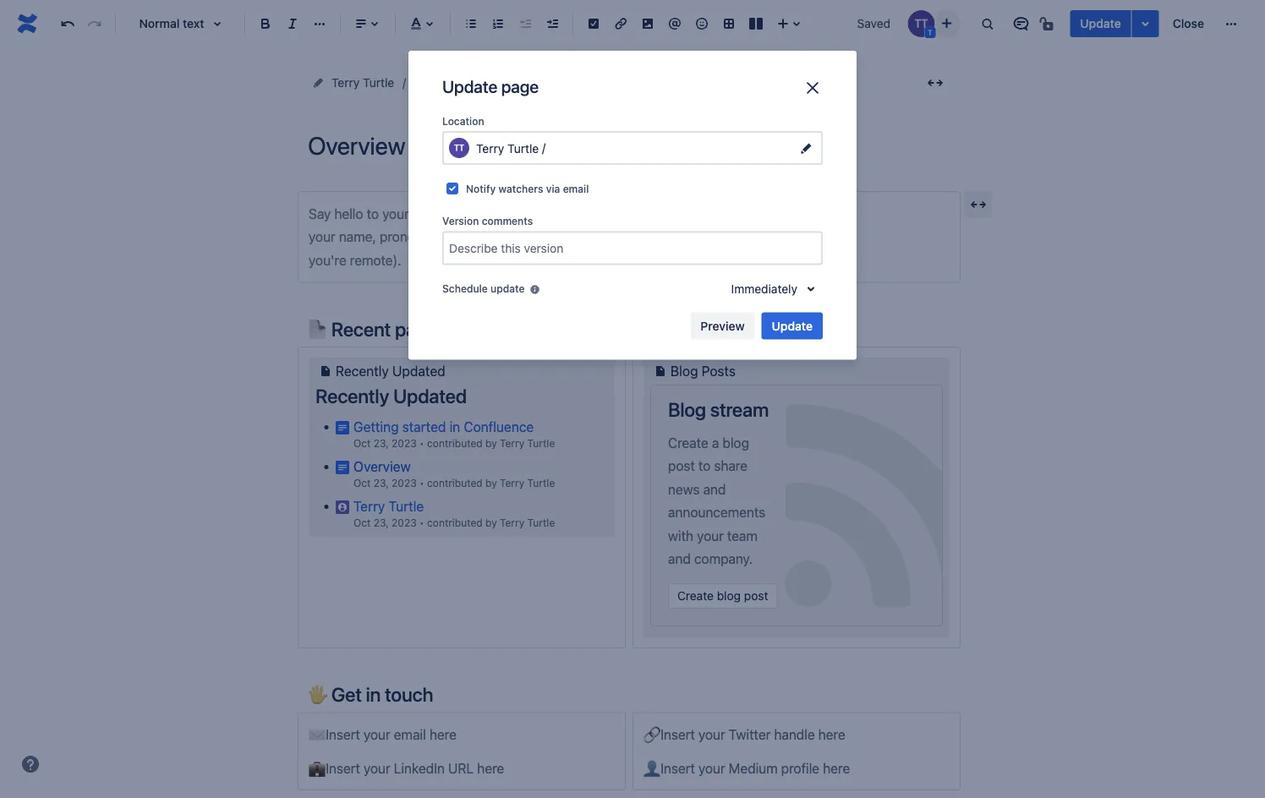 Task type: vqa. For each thing, say whether or not it's contained in the screenshot.
can
no



Task type: locate. For each thing, give the bounding box(es) containing it.
create a blog post to share news and announcements with your team and company.
[[668, 435, 766, 567]]

updated up the started
[[393, 385, 467, 408]]

23, inside "terry turtle oct 23, 2023 • contributed by terry turtle"
[[374, 517, 389, 529]]

1 vertical spatial and
[[703, 481, 726, 498]]

1 horizontal spatial update
[[772, 319, 813, 333]]

blog left posts at the right of the page
[[671, 363, 698, 379]]

terry turtle image
[[908, 10, 935, 37]]

to
[[367, 206, 379, 222], [543, 206, 555, 222], [699, 458, 711, 474]]

in for started
[[450, 419, 460, 435]]

3 • from the top
[[420, 517, 424, 529]]

0 vertical spatial overview
[[479, 76, 530, 90]]

2 23, from the top
[[374, 477, 389, 489]]

adjust update settings image
[[1136, 14, 1156, 34]]

0 vertical spatial overview link
[[479, 73, 530, 93]]

• down overview oct 23, 2023 • contributed by terry turtle
[[420, 517, 424, 529]]

1 23, from the top
[[374, 438, 389, 449]]

0 horizontal spatial team
[[474, 229, 505, 245]]

• down the started
[[420, 438, 424, 449]]

0 vertical spatial by
[[486, 438, 497, 449]]

🖐
[[308, 684, 327, 706]]

1 vertical spatial update button
[[762, 313, 823, 340]]

2023 down overview oct 23, 2023 • contributed by terry turtle
[[392, 517, 417, 529]]

name,
[[339, 229, 376, 245]]

1 vertical spatial oct
[[354, 477, 371, 489]]

recently down recently updated image
[[316, 385, 389, 408]]

• up "terry turtle oct 23, 2023 • contributed by terry turtle"
[[420, 477, 424, 489]]

team down the "version comments"
[[474, 229, 505, 245]]

blog down the company.
[[717, 589, 741, 603]]

3 oct from the top
[[354, 517, 371, 529]]

your up "pronouns,"
[[382, 206, 409, 222]]

post up news
[[668, 458, 695, 474]]

0 horizontal spatial in
[[366, 684, 381, 706]]

1 horizontal spatial update button
[[1070, 10, 1132, 37]]

and down with
[[668, 551, 691, 567]]

preview button
[[691, 313, 755, 340]]

updated
[[393, 363, 446, 379], [393, 385, 467, 408]]

version
[[442, 215, 479, 227]]

create for create a blog post to share news and announcements with your team and company.
[[668, 435, 709, 451]]

to right want
[[543, 206, 555, 222]]

content
[[415, 76, 458, 90]]

contributed
[[427, 438, 483, 449], [427, 477, 483, 489], [427, 517, 483, 529]]

getting
[[354, 419, 399, 435]]

1 horizontal spatial overview link
[[479, 73, 530, 93]]

create inside button
[[678, 589, 714, 603]]

recently down "recent"
[[336, 363, 389, 379]]

edit page location image
[[796, 138, 816, 158]]

• inside overview oct 23, 2023 • contributed by terry turtle
[[420, 477, 424, 489]]

0 vertical spatial create
[[668, 435, 709, 451]]

toggle schedule update dialog image
[[801, 279, 821, 299]]

your inside the create a blog post to share news and announcements with your team and company.
[[697, 528, 724, 544]]

terry inside getting started in confluence oct 23, 2023 • contributed by terry turtle
[[500, 438, 525, 449]]

1 • from the top
[[420, 438, 424, 449]]

1 vertical spatial post
[[744, 589, 769, 603]]

terry turtle link for terry turtle
[[500, 517, 555, 529]]

0 vertical spatial contributed
[[427, 438, 483, 449]]

in for get
[[366, 684, 381, 706]]

1 vertical spatial by
[[486, 477, 497, 489]]

1 2023 from the top
[[392, 438, 417, 449]]

1 vertical spatial blog
[[668, 398, 706, 421]]

your down announcements
[[697, 528, 724, 544]]

/
[[542, 140, 546, 154]]

🖐 get in touch
[[308, 684, 433, 706]]

get
[[331, 684, 362, 706]]

1 vertical spatial 2023
[[392, 477, 417, 489]]

immediately button
[[721, 275, 823, 302]]

📄 recent pages that i've worked on
[[308, 318, 611, 340]]

0 vertical spatial in
[[450, 419, 460, 435]]

update button down toggle schedule update dialog icon
[[762, 313, 823, 340]]

3 by from the top
[[486, 517, 497, 529]]

oct
[[354, 438, 371, 449], [354, 477, 371, 489], [354, 517, 371, 529]]

2 vertical spatial update
[[772, 319, 813, 333]]

2 2023 from the top
[[392, 477, 417, 489]]

0 vertical spatial •
[[420, 438, 424, 449]]

0 horizontal spatial and
[[508, 229, 531, 245]]

blog
[[671, 363, 698, 379], [668, 398, 706, 421]]

1 oct from the top
[[354, 438, 371, 449]]

in
[[450, 419, 460, 435], [366, 684, 381, 706]]

by down overview oct 23, 2023 • contributed by terry turtle
[[486, 517, 497, 529]]

your down the say
[[309, 229, 336, 245]]

1 vertical spatial overview
[[354, 458, 411, 474]]

preview
[[701, 319, 745, 333]]

post down the company.
[[744, 589, 769, 603]]

0 horizontal spatial post
[[668, 458, 695, 474]]

recently updated down "recent"
[[336, 363, 446, 379]]

0 vertical spatial team
[[474, 229, 505, 245]]

✉️
[[309, 727, 326, 743]]

update up location
[[442, 76, 498, 96]]

2 vertical spatial by
[[486, 517, 497, 529]]

3 contributed from the top
[[427, 517, 483, 529]]

overview inside overview oct 23, 2023 • contributed by terry turtle
[[354, 458, 411, 474]]

update down toggle schedule update dialog icon
[[772, 319, 813, 333]]

1 vertical spatial overview link
[[354, 458, 411, 474]]

2 vertical spatial 2023
[[392, 517, 417, 529]]

contributed inside getting started in confluence oct 23, 2023 • contributed by terry turtle
[[427, 438, 483, 449]]

indent tab image
[[542, 14, 563, 34]]

say hello to your colleagues who want to know your name, pronouns, role, team and location (or if you're remote).
[[309, 206, 618, 268]]

update button left the adjust update settings icon
[[1070, 10, 1132, 37]]

post inside button
[[744, 589, 769, 603]]

blog right a
[[723, 435, 750, 451]]

0 vertical spatial update
[[1081, 16, 1122, 30]]

3 23, from the top
[[374, 517, 389, 529]]

getting started in confluence link
[[354, 419, 534, 435]]

1 vertical spatial blog
[[717, 589, 741, 603]]

1 horizontal spatial overview
[[479, 76, 530, 90]]

2 vertical spatial contributed
[[427, 517, 483, 529]]

via
[[546, 183, 560, 195]]

1 horizontal spatial to
[[543, 206, 555, 222]]

blog posts image
[[651, 361, 671, 381]]

3 2023 from the top
[[392, 517, 417, 529]]

by
[[486, 438, 497, 449], [486, 477, 497, 489], [486, 517, 497, 529]]

create left a
[[668, 435, 709, 451]]

role,
[[444, 229, 471, 245]]

overview link up location
[[479, 73, 530, 93]]

with
[[668, 528, 694, 544]]

recently
[[336, 363, 389, 379], [316, 385, 389, 408]]

contributed up "terry turtle oct 23, 2023 • contributed by terry turtle"
[[427, 477, 483, 489]]

1 vertical spatial update
[[442, 76, 498, 96]]

a
[[712, 435, 719, 451]]

stream
[[711, 398, 769, 421]]

0 horizontal spatial to
[[367, 206, 379, 222]]

1 vertical spatial recently
[[316, 385, 389, 408]]

Version comments field
[[444, 233, 821, 264]]

who
[[481, 206, 507, 222]]

2 horizontal spatial to
[[699, 458, 711, 474]]

0 vertical spatial your
[[382, 206, 409, 222]]

create down the company.
[[678, 589, 714, 603]]

contributed down getting started in confluence link
[[427, 438, 483, 449]]

blog posts
[[671, 363, 736, 379]]

1 vertical spatial updated
[[393, 385, 467, 408]]

your
[[382, 206, 409, 222], [309, 229, 336, 245], [697, 528, 724, 544]]

overview up location
[[479, 76, 530, 90]]

update
[[1081, 16, 1122, 30], [442, 76, 498, 96], [772, 319, 813, 333]]

0 horizontal spatial overview
[[354, 458, 411, 474]]

oct inside "terry turtle oct 23, 2023 • contributed by terry turtle"
[[354, 517, 371, 529]]

2 vertical spatial •
[[420, 517, 424, 529]]

2 contributed from the top
[[427, 477, 483, 489]]

by inside overview oct 23, 2023 • contributed by terry turtle
[[486, 477, 497, 489]]

on
[[589, 318, 611, 340]]

blog
[[723, 435, 750, 451], [717, 589, 741, 603]]

hello
[[334, 206, 363, 222]]

📄
[[308, 318, 327, 340]]

2 vertical spatial and
[[668, 551, 691, 567]]

1 horizontal spatial post
[[744, 589, 769, 603]]

2 • from the top
[[420, 477, 424, 489]]

to left share on the bottom right of page
[[699, 458, 711, 474]]

by inside getting started in confluence oct 23, 2023 • contributed by terry turtle
[[486, 438, 497, 449]]

and down comments
[[508, 229, 531, 245]]

i've
[[489, 318, 519, 340]]

recently updated up getting
[[316, 385, 467, 408]]

1 vertical spatial create
[[678, 589, 714, 603]]

recent
[[331, 318, 391, 340]]

0 vertical spatial and
[[508, 229, 531, 245]]

1 horizontal spatial in
[[450, 419, 460, 435]]

know
[[559, 206, 591, 222]]

updated down pages
[[393, 363, 446, 379]]

terry
[[332, 76, 360, 90], [476, 142, 504, 156], [500, 438, 525, 449], [500, 477, 525, 489], [354, 498, 385, 514], [500, 517, 525, 529]]

watchers
[[499, 183, 544, 195]]

touch
[[385, 684, 433, 706]]

overview down getting
[[354, 458, 411, 474]]

0 vertical spatial 23,
[[374, 438, 389, 449]]

blog for blog posts
[[671, 363, 698, 379]]

in inside getting started in confluence oct 23, 2023 • contributed by terry turtle
[[450, 419, 460, 435]]

getting started in confluence oct 23, 2023 • contributed by terry turtle
[[354, 419, 555, 449]]

immediately
[[731, 282, 798, 296]]

started
[[402, 419, 446, 435]]

• inside "terry turtle oct 23, 2023 • contributed by terry turtle"
[[420, 517, 424, 529]]

terry turtle link for getting started in confluence
[[500, 438, 555, 449]]

2 horizontal spatial update
[[1081, 16, 1122, 30]]

1 by from the top
[[486, 438, 497, 449]]

2023 down the started
[[392, 438, 417, 449]]

overview link
[[479, 73, 530, 93], [354, 458, 411, 474]]

•
[[420, 438, 424, 449], [420, 477, 424, 489], [420, 517, 424, 529]]

blog stream
[[668, 398, 769, 421]]

1 vertical spatial team
[[727, 528, 758, 544]]

Main content area, start typing to enter text. text field
[[298, 191, 961, 799]]

1 vertical spatial •
[[420, 477, 424, 489]]

1 contributed from the top
[[427, 438, 483, 449]]

1 horizontal spatial team
[[727, 528, 758, 544]]

terry turtle /
[[476, 140, 549, 156]]

to right the hello
[[367, 206, 379, 222]]

notify watchers via email
[[466, 183, 589, 195]]

2 horizontal spatial your
[[697, 528, 724, 544]]

by down confluence
[[486, 438, 497, 449]]

schedule your update for a future date. notifications will be sent when the page is updated image
[[528, 283, 542, 297]]

2023
[[392, 438, 417, 449], [392, 477, 417, 489], [392, 517, 417, 529]]

blog down the "blog posts"
[[668, 398, 706, 421]]

turtle
[[363, 76, 394, 90], [508, 142, 539, 156], [528, 438, 555, 449], [528, 477, 555, 489], [389, 498, 424, 514], [528, 517, 555, 529]]

and
[[508, 229, 531, 245], [703, 481, 726, 498], [668, 551, 691, 567]]

23,
[[374, 438, 389, 449], [374, 477, 389, 489], [374, 517, 389, 529]]

2 oct from the top
[[354, 477, 371, 489]]

schedule update
[[442, 283, 525, 295]]

update page
[[442, 76, 539, 96]]

1 vertical spatial contributed
[[427, 477, 483, 489]]

by up "terry turtle oct 23, 2023 • contributed by terry turtle"
[[486, 477, 497, 489]]

and up announcements
[[703, 481, 726, 498]]

team
[[474, 229, 505, 245], [727, 528, 758, 544]]

0 vertical spatial blog
[[723, 435, 750, 451]]

recently updated
[[336, 363, 446, 379], [316, 385, 467, 408]]

0 vertical spatial blog
[[671, 363, 698, 379]]

in right get on the left bottom
[[366, 684, 381, 706]]

2 vertical spatial oct
[[354, 517, 371, 529]]

to inside the create a blog post to share news and announcements with your team and company.
[[699, 458, 711, 474]]

2 vertical spatial your
[[697, 528, 724, 544]]

update button
[[1070, 10, 1132, 37], [762, 313, 823, 340]]

2 vertical spatial 23,
[[374, 517, 389, 529]]

email
[[563, 183, 589, 195]]

in right the started
[[450, 419, 460, 435]]

update left the adjust update settings icon
[[1081, 16, 1122, 30]]

23, inside overview oct 23, 2023 • contributed by terry turtle
[[374, 477, 389, 489]]

team up the company.
[[727, 528, 758, 544]]

make page full-width image
[[926, 73, 946, 93]]

0 vertical spatial post
[[668, 458, 695, 474]]

post
[[668, 458, 695, 474], [744, 589, 769, 603]]

confluence
[[464, 419, 534, 435]]

contributed down overview oct 23, 2023 • contributed by terry turtle
[[427, 517, 483, 529]]

0 vertical spatial update button
[[1070, 10, 1132, 37]]

undo ⌘z image
[[58, 14, 78, 34]]

oct inside getting started in confluence oct 23, 2023 • contributed by terry turtle
[[354, 438, 371, 449]]

overview
[[479, 76, 530, 90], [354, 458, 411, 474]]

0 vertical spatial recently updated
[[336, 363, 446, 379]]

terry turtle link
[[332, 73, 394, 93], [500, 438, 555, 449], [500, 477, 555, 489], [354, 498, 424, 514], [500, 517, 555, 529]]

colleagues
[[413, 206, 478, 222]]

numbered list ⌘⇧7 image
[[488, 14, 508, 34]]

1 vertical spatial your
[[309, 229, 336, 245]]

create inside the create a blog post to share news and announcements with your team and company.
[[668, 435, 709, 451]]

bold ⌘b image
[[255, 14, 276, 34]]

overview link down getting
[[354, 458, 411, 474]]

1 vertical spatial 23,
[[374, 477, 389, 489]]

2023 up "terry turtle oct 23, 2023 • contributed by terry turtle"
[[392, 477, 417, 489]]

create
[[668, 435, 709, 451], [678, 589, 714, 603]]

0 vertical spatial oct
[[354, 438, 371, 449]]

1 vertical spatial in
[[366, 684, 381, 706]]

2 by from the top
[[486, 477, 497, 489]]

0 vertical spatial 2023
[[392, 438, 417, 449]]

turtle inside overview oct 23, 2023 • contributed by terry turtle
[[528, 477, 555, 489]]



Task type: describe. For each thing, give the bounding box(es) containing it.
pages
[[395, 318, 447, 340]]

23, inside getting started in confluence oct 23, 2023 • contributed by terry turtle
[[374, 438, 389, 449]]

mention image
[[665, 14, 685, 34]]

want
[[510, 206, 540, 222]]

turtle inside terry turtle /
[[508, 142, 539, 156]]

2 horizontal spatial and
[[703, 481, 726, 498]]

emoji image
[[692, 14, 712, 34]]

blog inside the create a blog post to share news and announcements with your team and company.
[[723, 435, 750, 451]]

1 horizontal spatial your
[[382, 206, 409, 222]]

version comments
[[442, 215, 533, 227]]

pronouns,
[[380, 229, 441, 245]]

remove image
[[701, 297, 722, 317]]

share
[[714, 458, 748, 474]]

close button
[[1163, 10, 1215, 37]]

overview for overview oct 23, 2023 • contributed by terry turtle
[[354, 458, 411, 474]]

blog inside create blog post button
[[717, 589, 741, 603]]

update
[[491, 283, 525, 295]]

italic ⌘i image
[[283, 14, 303, 34]]

turtle inside getting started in confluence oct 23, 2023 • contributed by terry turtle
[[528, 438, 555, 449]]

confluence image
[[14, 10, 41, 37]]

create for create blog post
[[678, 589, 714, 603]]

terry turtle oct 23, 2023 • contributed by terry turtle
[[354, 498, 555, 529]]

close publish modal image
[[803, 78, 823, 98]]

terry inside overview oct 23, 2023 • contributed by terry turtle
[[500, 477, 525, 489]]

if
[[606, 229, 614, 245]]

and inside the 'say hello to your colleagues who want to know your name, pronouns, role, team and location (or if you're remote).'
[[508, 229, 531, 245]]

that
[[451, 318, 485, 340]]

post inside the create a blog post to share news and announcements with your team and company.
[[668, 458, 695, 474]]

overview oct 23, 2023 • contributed by terry turtle
[[354, 458, 555, 489]]

table image
[[719, 14, 739, 34]]

1 horizontal spatial and
[[668, 551, 691, 567]]

schedule
[[442, 283, 488, 295]]

close
[[1173, 16, 1205, 30]]

layouts image
[[746, 14, 766, 34]]

blog for blog stream
[[668, 398, 706, 421]]

0 horizontal spatial overview link
[[354, 458, 411, 474]]

overview for overview
[[479, 76, 530, 90]]

contributed inside overview oct 23, 2023 • contributed by terry turtle
[[427, 477, 483, 489]]

announcements
[[668, 505, 766, 521]]

0 horizontal spatial update
[[442, 76, 498, 96]]

notify
[[466, 183, 496, 195]]

contributed inside "terry turtle oct 23, 2023 • contributed by terry turtle"
[[427, 517, 483, 529]]

create blog post button
[[668, 584, 778, 609]]

move this page image
[[311, 76, 325, 90]]

team inside the create a blog post to share news and announcements with your team and company.
[[727, 528, 758, 544]]

news
[[668, 481, 700, 498]]

worked
[[523, 318, 585, 340]]

by inside "terry turtle oct 23, 2023 • contributed by terry turtle"
[[486, 517, 497, 529]]

outdent ⇧tab image
[[515, 14, 536, 34]]

2023 inside overview oct 23, 2023 • contributed by terry turtle
[[392, 477, 417, 489]]

location
[[442, 115, 484, 127]]

💼
[[309, 760, 326, 776]]

create blog post
[[678, 589, 769, 603]]

location
[[534, 229, 582, 245]]

bullet list ⌘⇧8 image
[[461, 14, 481, 34]]

0 vertical spatial recently
[[336, 363, 389, 379]]

team inside the 'say hello to your colleagues who want to know your name, pronouns, role, team and location (or if you're remote).'
[[474, 229, 505, 245]]

1 vertical spatial recently updated
[[316, 385, 467, 408]]

2023 inside getting started in confluence oct 23, 2023 • contributed by terry turtle
[[392, 438, 417, 449]]

0 vertical spatial updated
[[393, 363, 446, 379]]

(or
[[586, 229, 603, 245]]

link image
[[611, 14, 631, 34]]

terry turtle
[[332, 76, 394, 90]]

content link
[[415, 73, 458, 93]]

add image, video, or file image
[[638, 14, 658, 34]]

terry inside terry turtle /
[[476, 142, 504, 156]]

recently updated image
[[316, 361, 336, 381]]

👤
[[644, 760, 661, 776]]

go wide image
[[969, 195, 989, 215]]

comments
[[482, 215, 533, 227]]

posts
[[702, 363, 736, 379]]

terry turtle link for overview
[[500, 477, 555, 489]]

say
[[309, 206, 331, 222]]

remote).
[[350, 252, 402, 268]]

confluence image
[[14, 10, 41, 37]]

you're
[[309, 252, 346, 268]]

• inside getting started in confluence oct 23, 2023 • contributed by terry turtle
[[420, 438, 424, 449]]

company.
[[695, 551, 753, 567]]

oct inside overview oct 23, 2023 • contributed by terry turtle
[[354, 477, 371, 489]]

0 horizontal spatial your
[[309, 229, 336, 245]]

saved
[[857, 16, 891, 30]]

2023 inside "terry turtle oct 23, 2023 • contributed by terry turtle"
[[392, 517, 417, 529]]

page
[[501, 76, 539, 96]]

🔗
[[644, 727, 661, 743]]

action item image
[[584, 14, 604, 34]]

redo ⌘⇧z image
[[85, 14, 105, 34]]

Give this page a title text field
[[308, 132, 951, 160]]

0 horizontal spatial update button
[[762, 313, 823, 340]]



